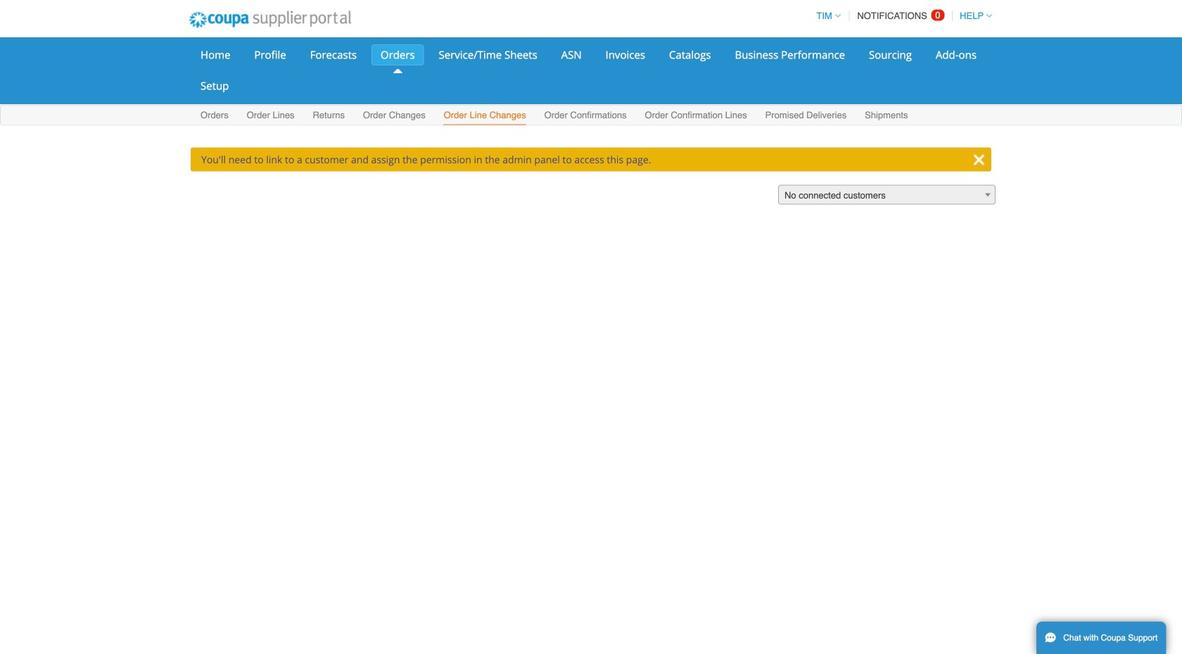 Task type: vqa. For each thing, say whether or not it's contained in the screenshot.
"field"
yes



Task type: locate. For each thing, give the bounding box(es) containing it.
None text field
[[779, 186, 996, 205]]

None field
[[779, 185, 996, 205]]

navigation
[[811, 2, 993, 30]]

coupa supplier portal image
[[180, 2, 361, 37]]



